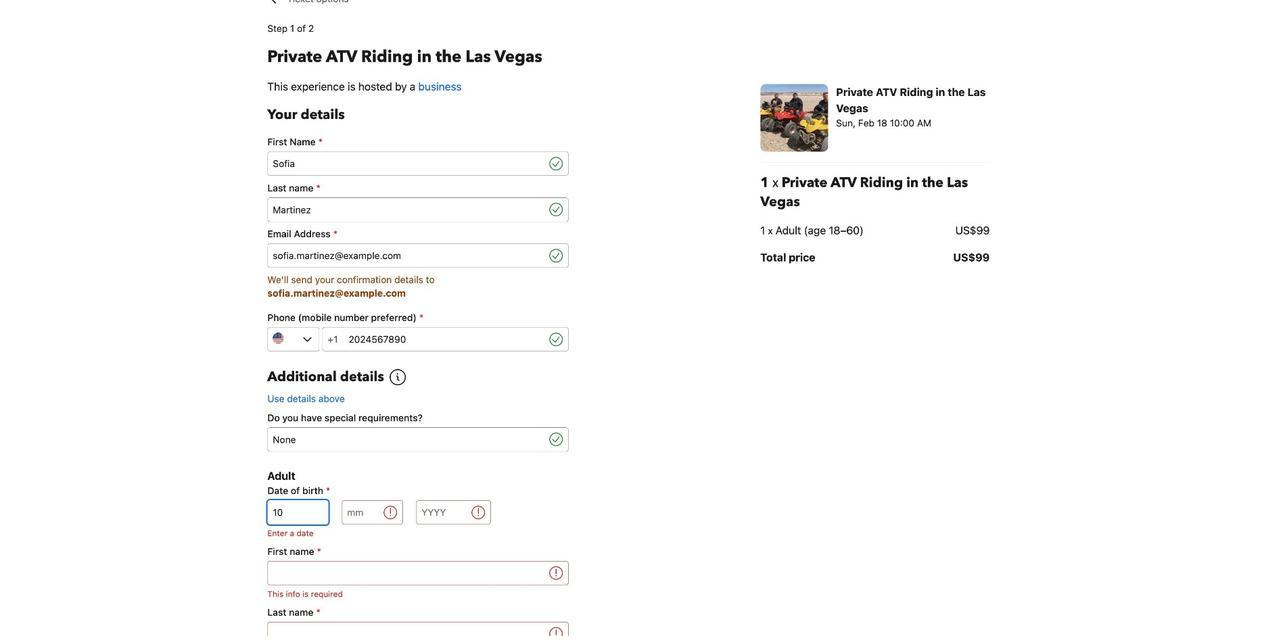 Task type: locate. For each thing, give the bounding box(es) containing it.
None field
[[267, 152, 547, 176], [267, 198, 547, 222], [267, 428, 547, 452], [267, 562, 547, 586], [267, 622, 547, 637], [267, 152, 547, 176], [267, 198, 547, 222], [267, 428, 547, 452], [267, 562, 547, 586], [267, 622, 547, 637]]

alert
[[267, 589, 569, 601]]

YYYY field
[[416, 501, 469, 525]]

None email field
[[267, 244, 547, 268]]

mm field
[[342, 501, 381, 525]]



Task type: describe. For each thing, give the bounding box(es) containing it.
Phone (mobile number preferred) telephone field
[[343, 328, 547, 352]]

dd field
[[267, 501, 328, 525]]



Task type: vqa. For each thing, say whether or not it's contained in the screenshot.
alert
yes



